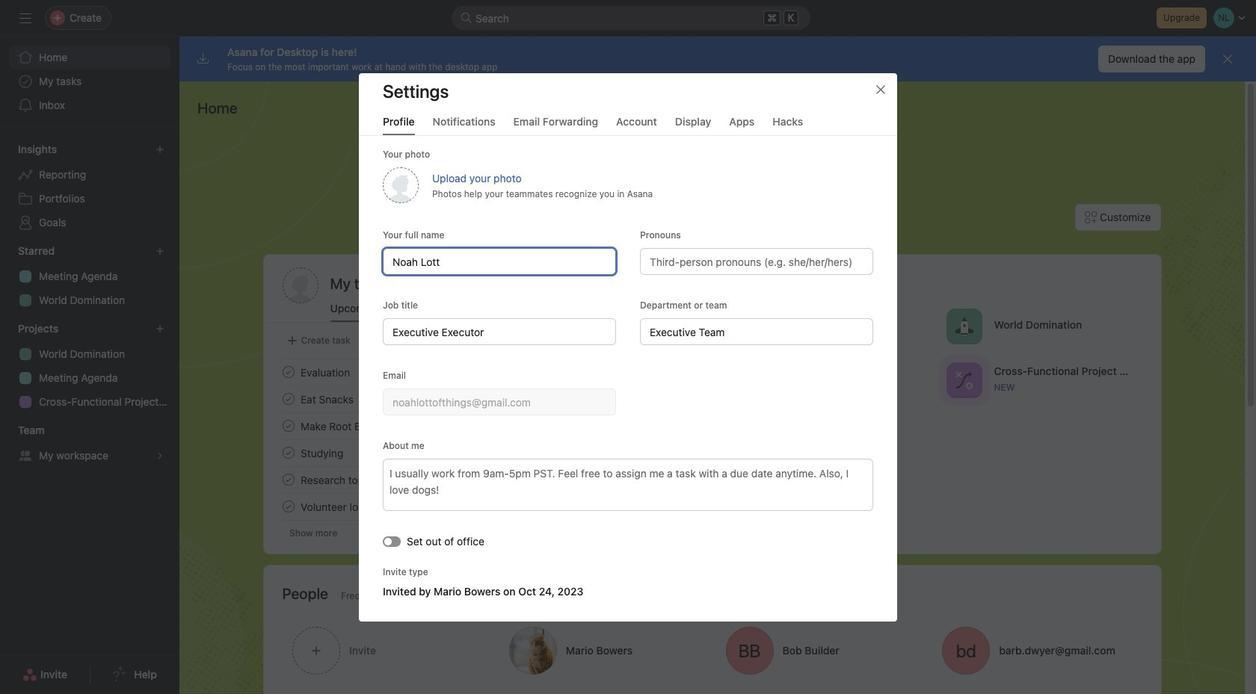 Task type: locate. For each thing, give the bounding box(es) containing it.
2 vertical spatial mark complete image
[[279, 498, 297, 516]]

1 vertical spatial mark complete image
[[279, 471, 297, 489]]

Mark complete checkbox
[[279, 390, 297, 408], [279, 444, 297, 462]]

I usually work from 9am-5pm PST. Feel free to assign me a task with a due date anytime. Also, I love dogs! text field
[[383, 459, 873, 511]]

1 mark complete checkbox from the top
[[279, 390, 297, 408]]

mark complete image for first mark complete checkbox from the bottom
[[279, 444, 297, 462]]

upload new photo image
[[383, 167, 419, 203]]

starred element
[[0, 238, 179, 316]]

mark complete image for 2nd mark complete checkbox from the bottom
[[279, 390, 297, 408]]

None text field
[[383, 248, 616, 275], [640, 318, 873, 345], [383, 388, 616, 415], [383, 248, 616, 275], [640, 318, 873, 345], [383, 388, 616, 415]]

mark complete image
[[279, 363, 297, 381], [279, 471, 297, 489], [279, 498, 297, 516]]

3 mark complete image from the top
[[279, 498, 297, 516]]

2 vertical spatial mark complete image
[[279, 444, 297, 462]]

1 vertical spatial mark complete image
[[279, 417, 297, 435]]

2 mark complete image from the top
[[279, 417, 297, 435]]

3 mark complete checkbox from the top
[[279, 471, 297, 489]]

1 mark complete image from the top
[[279, 390, 297, 408]]

0 vertical spatial mark complete checkbox
[[279, 390, 297, 408]]

3 mark complete image from the top
[[279, 444, 297, 462]]

1 mark complete checkbox from the top
[[279, 363, 297, 381]]

0 vertical spatial mark complete image
[[279, 363, 297, 381]]

Mark complete checkbox
[[279, 363, 297, 381], [279, 417, 297, 435], [279, 471, 297, 489], [279, 498, 297, 516]]

2 mark complete checkbox from the top
[[279, 444, 297, 462]]

line_and_symbols image
[[955, 371, 973, 389]]

switch
[[383, 536, 401, 547]]

2 mark complete checkbox from the top
[[279, 417, 297, 435]]

None text field
[[383, 318, 616, 345]]

rocket image
[[955, 317, 973, 335]]

mark complete image
[[279, 390, 297, 408], [279, 417, 297, 435], [279, 444, 297, 462]]

0 vertical spatial mark complete image
[[279, 390, 297, 408]]

close image
[[875, 83, 887, 95]]

1 vertical spatial mark complete checkbox
[[279, 444, 297, 462]]



Task type: describe. For each thing, give the bounding box(es) containing it.
dismiss image
[[1222, 53, 1234, 65]]

Third-person pronouns (e.g. she/her/hers) text field
[[640, 248, 873, 275]]

projects element
[[0, 316, 179, 417]]

mark complete image for second mark complete option
[[279, 417, 297, 435]]

teams element
[[0, 417, 179, 471]]

global element
[[0, 37, 179, 126]]

hide sidebar image
[[19, 12, 31, 24]]

4 mark complete checkbox from the top
[[279, 498, 297, 516]]

1 mark complete image from the top
[[279, 363, 297, 381]]

insights element
[[0, 136, 179, 238]]

prominent image
[[461, 12, 473, 24]]

add profile photo image
[[282, 268, 318, 304]]

2 mark complete image from the top
[[279, 471, 297, 489]]



Task type: vqa. For each thing, say whether or not it's contained in the screenshot.
prominent icon
yes



